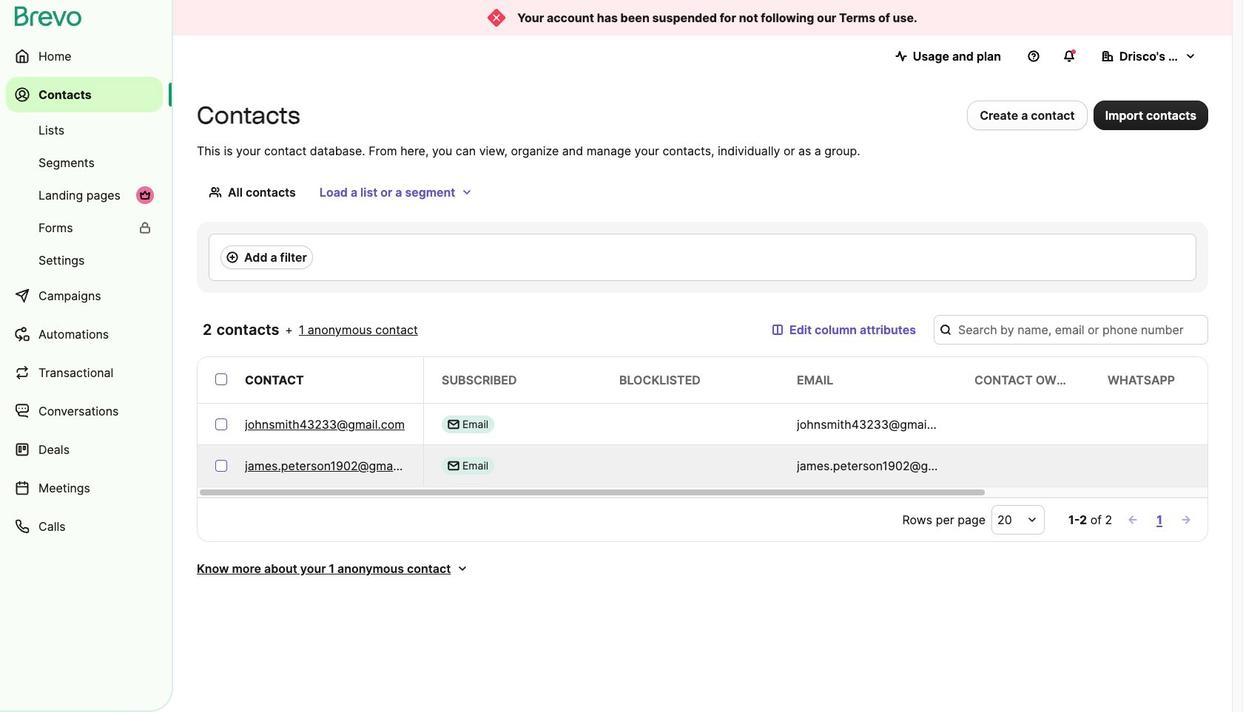 Task type: describe. For each thing, give the bounding box(es) containing it.
Search by name, email or phone number search field
[[934, 315, 1209, 345]]



Task type: vqa. For each thing, say whether or not it's contained in the screenshot.
left___8yvYj image
yes



Task type: locate. For each thing, give the bounding box(es) containing it.
left___c25ys image
[[448, 419, 460, 431]]

left___8yvyj image
[[139, 222, 151, 234]]

left___8yvyj image
[[139, 190, 151, 201]]

left___c25ys image
[[448, 460, 460, 472]]



